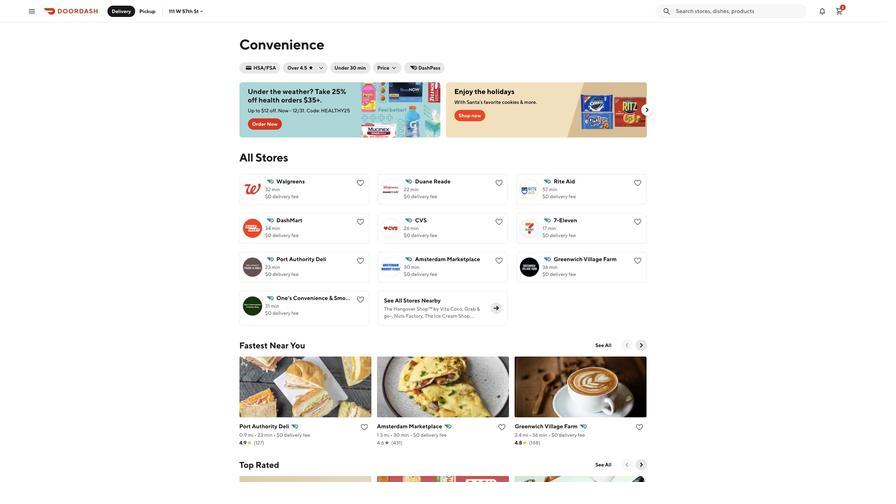 Task type: describe. For each thing, give the bounding box(es) containing it.
1 vertical spatial 36
[[532, 433, 538, 438]]

to
[[256, 108, 260, 114]]

25%
[[332, 87, 346, 96]]

click to add this store to your saved list image for dashmart
[[356, 218, 365, 226]]

4.8
[[515, 441, 522, 446]]

delivery for walgreens
[[273, 194, 291, 200]]

see for top rated
[[596, 462, 604, 468]]

notification bell image
[[818, 7, 827, 15]]

-
[[290, 108, 292, 114]]

fastest
[[239, 341, 268, 351]]

$​0 for village
[[552, 433, 558, 438]]

fee for 7-eleven
[[569, 233, 576, 238]]

under for under 30 min
[[335, 65, 349, 71]]

click to add this store to your saved list image for port authority deli
[[356, 257, 365, 265]]

min for dashmart
[[272, 226, 280, 231]]

26
[[404, 226, 410, 231]]

next button of carousel image for top rated
[[638, 462, 645, 469]]

see all link for top rated
[[591, 460, 616, 471]]

Store search: begin typing to search for stores available on DoorDash text field
[[676, 7, 803, 15]]

mi for amsterdam
[[384, 433, 389, 438]]

$​0 for authority
[[277, 433, 283, 438]]

23 min $0 delivery fee
[[265, 265, 299, 277]]

fee for port authority deli
[[291, 272, 299, 277]]

walgreens
[[277, 178, 305, 185]]

$0 for 7-eleven
[[543, 233, 549, 238]]

36 min $0 delivery fee
[[543, 265, 576, 277]]

min for duane reade
[[410, 187, 419, 192]]

2 button
[[833, 4, 847, 18]]

min for 7-eleven
[[548, 226, 556, 231]]

up to $12 off. now - 12/31. code: healthy25
[[248, 108, 350, 114]]

30 inside '30 min $0 delivery fee'
[[404, 265, 410, 270]]

31
[[265, 304, 270, 309]]

with santa's favorite cookies & more.
[[454, 99, 537, 105]]

0 horizontal spatial deli
[[279, 424, 289, 430]]

$12
[[261, 108, 269, 114]]

enjoy
[[454, 87, 473, 96]]

0 vertical spatial marketplace
[[447, 256, 480, 263]]

under 30 min button
[[330, 62, 370, 74]]

1 vertical spatial authority
[[252, 424, 277, 430]]

previous button of carousel image for fastest near you
[[624, 342, 631, 349]]

1 vertical spatial greenwich
[[515, 424, 544, 430]]

1 horizontal spatial now
[[278, 108, 289, 114]]

favorite
[[484, 99, 501, 105]]

holidays
[[487, 87, 515, 96]]

see all for fastest near you
[[596, 343, 612, 349]]

min for amsterdam marketplace
[[411, 265, 420, 270]]

1.3
[[377, 433, 383, 438]]

23 inside "23 min $0 delivery fee"
[[265, 265, 271, 270]]

57 min $0 delivery fee
[[543, 187, 576, 200]]

0 vertical spatial port
[[277, 256, 288, 263]]

shop now button
[[454, 110, 486, 121]]

hsa/fsa button
[[239, 62, 280, 74]]

hsa/fsa
[[254, 65, 276, 71]]

see for fastest near you
[[596, 343, 604, 349]]

min inside under 30 min button
[[357, 65, 366, 71]]

fee for rite aid
[[569, 194, 576, 200]]

all stores
[[239, 151, 288, 164]]

shop now
[[459, 113, 481, 119]]

take
[[315, 87, 331, 96]]

2.4 mi • 36 min • $​0 delivery fee
[[515, 433, 585, 438]]

$0 for duane reade
[[404, 194, 410, 200]]

fee for greenwich village farm
[[569, 272, 576, 277]]

next button of carousel image for fastest near you
[[638, 342, 645, 349]]

1 horizontal spatial amsterdam
[[415, 256, 446, 263]]

22
[[404, 187, 409, 192]]

santa's
[[467, 99, 483, 105]]

1 horizontal spatial authority
[[289, 256, 315, 263]]

one's convenience & smoke shop
[[277, 295, 367, 302]]

7-
[[554, 217, 559, 224]]

duane
[[415, 178, 433, 185]]

order now
[[252, 121, 278, 127]]

$0 for dashmart
[[265, 233, 272, 238]]

more.
[[524, 99, 537, 105]]

see all stores nearby
[[384, 298, 441, 304]]

open menu image
[[28, 7, 36, 15]]

0 vertical spatial deli
[[316, 256, 326, 263]]

cvs
[[415, 217, 427, 224]]

delivery for amsterdam marketplace
[[411, 272, 429, 277]]

32 min $0 delivery fee
[[265, 187, 299, 200]]

duane reade
[[415, 178, 451, 185]]

111
[[169, 8, 175, 14]]

healthy25
[[321, 108, 350, 114]]

rite
[[554, 178, 565, 185]]

under for under the weather? take 25% off health orders $35+.
[[248, 87, 269, 96]]

22 min $0 delivery fee
[[404, 187, 437, 200]]

rated
[[256, 460, 279, 470]]

0.9
[[239, 433, 247, 438]]

delivery for duane reade
[[411, 194, 429, 200]]

(168)
[[529, 441, 541, 446]]

with
[[454, 99, 466, 105]]

health
[[259, 96, 280, 104]]

click to add this store to your saved list image for 7-eleven
[[634, 218, 642, 226]]

2 • from the left
[[274, 433, 276, 438]]

3 • from the left
[[390, 433, 393, 438]]

up
[[248, 108, 255, 114]]

w
[[176, 8, 181, 14]]

price button
[[373, 62, 401, 74]]

$​0 for marketplace
[[413, 433, 420, 438]]

min for walgreens
[[272, 187, 280, 192]]

dashmart
[[277, 217, 303, 224]]

price
[[377, 65, 389, 71]]

1 vertical spatial greenwich village farm
[[515, 424, 578, 430]]

over
[[287, 65, 299, 71]]

0 vertical spatial greenwich
[[554, 256, 583, 263]]

see all for top rated
[[596, 462, 612, 468]]

57th
[[182, 8, 193, 14]]

57
[[543, 187, 548, 192]]

30 min $0 delivery fee
[[404, 265, 437, 277]]

$0 for cvs
[[404, 233, 410, 238]]

shop inside the shop now button
[[459, 113, 471, 119]]

111 w 57th st button
[[169, 8, 205, 14]]

st
[[194, 8, 199, 14]]

2.4
[[515, 433, 522, 438]]

delivery for rite aid
[[550, 194, 568, 200]]

26 min $0 delivery fee
[[404, 226, 437, 238]]

enjoy the holidays
[[454, 87, 515, 96]]

min for one's convenience & smoke shop
[[271, 304, 279, 309]]

under 30 min
[[335, 65, 366, 71]]

1 horizontal spatial farm
[[603, 256, 617, 263]]

min for cvs
[[411, 226, 419, 231]]

0.9 mi • 23 min • $​0 delivery fee
[[239, 433, 310, 438]]

$0 for walgreens
[[265, 194, 272, 200]]

delivery for dashmart
[[273, 233, 291, 238]]



Task type: locate. For each thing, give the bounding box(es) containing it.
1 horizontal spatial greenwich
[[554, 256, 583, 263]]

smoke
[[334, 295, 352, 302]]

0 vertical spatial amsterdam marketplace
[[415, 256, 480, 263]]

36 inside 36 min $0 delivery fee
[[543, 265, 548, 270]]

0 horizontal spatial marketplace
[[409, 424, 442, 430]]

0 vertical spatial 23
[[265, 265, 271, 270]]

click to add this store to your saved list image for amsterdam marketplace
[[495, 257, 504, 265]]

1 vertical spatial 30
[[404, 265, 410, 270]]

1 horizontal spatial 23
[[265, 265, 271, 270]]

1 horizontal spatial 30
[[394, 433, 400, 438]]

0 horizontal spatial greenwich
[[515, 424, 544, 430]]

1 horizontal spatial port
[[277, 256, 288, 263]]

$0 for amsterdam marketplace
[[404, 272, 410, 277]]

min inside "23 min $0 delivery fee"
[[272, 265, 280, 270]]

fastest near you
[[239, 341, 305, 351]]

$​0
[[277, 433, 283, 438], [413, 433, 420, 438], [552, 433, 558, 438]]

click to add this store to your saved list image
[[356, 179, 365, 188], [634, 179, 642, 188], [356, 218, 365, 226], [356, 257, 365, 265], [634, 257, 642, 265], [356, 296, 365, 304], [498, 424, 506, 432], [636, 424, 644, 432]]

$0 inside '30 min $0 delivery fee'
[[404, 272, 410, 277]]

mi right 0.9
[[248, 433, 254, 438]]

fee inside '30 min $0 delivery fee'
[[430, 272, 437, 277]]

$0 inside 26 min $0 delivery fee
[[404, 233, 410, 238]]

0 vertical spatial 30
[[350, 65, 356, 71]]

0 horizontal spatial now
[[267, 121, 278, 127]]

34 min $0 delivery fee
[[265, 226, 299, 238]]

dashpass
[[418, 65, 441, 71]]

1 vertical spatial amsterdam marketplace
[[377, 424, 442, 430]]

1 previous button of carousel image from the top
[[624, 342, 631, 349]]

0 horizontal spatial port
[[239, 424, 251, 430]]

31 min $0 delivery fee
[[265, 304, 299, 316]]

order now button
[[248, 119, 282, 130]]

1 horizontal spatial the
[[475, 87, 486, 96]]

30
[[350, 65, 356, 71], [404, 265, 410, 270], [394, 433, 400, 438]]

1 vertical spatial under
[[248, 87, 269, 96]]

delivery inside 34 min $0 delivery fee
[[273, 233, 291, 238]]

$0 inside "23 min $0 delivery fee"
[[265, 272, 272, 277]]

greenwich village farm up 2.4 mi • 36 min • $​0 delivery fee
[[515, 424, 578, 430]]

delivery inside '30 min $0 delivery fee'
[[411, 272, 429, 277]]

6 • from the left
[[549, 433, 551, 438]]

port authority deli up 0.9 mi • 23 min • $​0 delivery fee
[[239, 424, 289, 430]]

2 see all from the top
[[596, 462, 612, 468]]

1 vertical spatial previous button of carousel image
[[624, 462, 631, 469]]

the up health in the left of the page
[[270, 87, 281, 96]]

near
[[269, 341, 289, 351]]

1 • from the left
[[255, 433, 257, 438]]

next button of carousel image
[[643, 107, 651, 114], [638, 342, 645, 349], [638, 462, 645, 469]]

delivery inside 57 min $0 delivery fee
[[550, 194, 568, 200]]

min inside 31 min $0 delivery fee
[[271, 304, 279, 309]]

30 left price
[[350, 65, 356, 71]]

fee
[[291, 194, 299, 200], [430, 194, 437, 200], [569, 194, 576, 200], [291, 233, 299, 238], [430, 233, 437, 238], [569, 233, 576, 238], [291, 272, 299, 277], [430, 272, 437, 277], [569, 272, 576, 277], [291, 311, 299, 316], [303, 433, 310, 438], [440, 433, 447, 438], [578, 433, 585, 438]]

0 horizontal spatial 36
[[532, 433, 538, 438]]

weather?
[[283, 87, 314, 96]]

0 vertical spatial greenwich village farm
[[554, 256, 617, 263]]

$0
[[265, 194, 272, 200], [404, 194, 410, 200], [543, 194, 549, 200], [265, 233, 272, 238], [404, 233, 410, 238], [543, 233, 549, 238], [265, 272, 272, 277], [404, 272, 410, 277], [543, 272, 549, 277], [265, 311, 272, 316]]

port authority deli up "23 min $0 delivery fee"
[[277, 256, 326, 263]]

delivery inside 36 min $0 delivery fee
[[550, 272, 568, 277]]

& left more.
[[520, 99, 523, 105]]

0 horizontal spatial stores
[[256, 151, 288, 164]]

click to add this store to your saved list image for duane reade
[[495, 179, 504, 188]]

1 vertical spatial deli
[[279, 424, 289, 430]]

• up rated
[[274, 433, 276, 438]]

• right '1.3'
[[410, 433, 412, 438]]

1 horizontal spatial shop
[[459, 113, 471, 119]]

1 see all link from the top
[[591, 340, 616, 351]]

• right 2.4
[[549, 433, 551, 438]]

the inside "under the weather? take 25% off health orders $35+."
[[270, 87, 281, 96]]

1 vertical spatial see
[[596, 343, 604, 349]]

0 horizontal spatial amsterdam
[[377, 424, 408, 430]]

0 vertical spatial convenience
[[239, 36, 324, 53]]

min inside 36 min $0 delivery fee
[[549, 265, 558, 270]]

farm
[[603, 256, 617, 263], [564, 424, 578, 430]]

0 vertical spatial now
[[278, 108, 289, 114]]

delivery inside 22 min $0 delivery fee
[[411, 194, 429, 200]]

amsterdam
[[415, 256, 446, 263], [377, 424, 408, 430]]

mi right '1.3'
[[384, 433, 389, 438]]

1 horizontal spatial village
[[584, 256, 602, 263]]

17
[[543, 226, 547, 231]]

authority
[[289, 256, 315, 263], [252, 424, 277, 430]]

fee inside 34 min $0 delivery fee
[[291, 233, 299, 238]]

off.
[[270, 108, 277, 114]]

1 vertical spatial marketplace
[[409, 424, 442, 430]]

0 vertical spatial farm
[[603, 256, 617, 263]]

0 horizontal spatial 30
[[350, 65, 356, 71]]

greenwich village farm up 36 min $0 delivery fee
[[554, 256, 617, 263]]

111 w 57th st
[[169, 8, 199, 14]]

delivery inside "23 min $0 delivery fee"
[[273, 272, 291, 277]]

2
[[842, 5, 844, 9]]

1 mi from the left
[[248, 433, 254, 438]]

$0 for greenwich village farm
[[543, 272, 549, 277]]

1 horizontal spatial 36
[[543, 265, 548, 270]]

$35+.
[[304, 96, 322, 104]]

4.5
[[300, 65, 307, 71]]

mi right 2.4
[[523, 433, 528, 438]]

see
[[384, 298, 394, 304], [596, 343, 604, 349], [596, 462, 604, 468]]

1 vertical spatial see all link
[[591, 460, 616, 471]]

1 vertical spatial shop
[[353, 295, 367, 302]]

1 the from the left
[[270, 87, 281, 96]]

delivery inside 26 min $0 delivery fee
[[411, 233, 429, 238]]

&
[[520, 99, 523, 105], [329, 295, 333, 302]]

pickup button
[[135, 5, 160, 17]]

min inside 22 min $0 delivery fee
[[410, 187, 419, 192]]

$0 inside 17 min $0 delivery fee
[[543, 233, 549, 238]]

5 • from the left
[[529, 433, 531, 438]]

eleven
[[559, 217, 577, 224]]

0 vertical spatial under
[[335, 65, 349, 71]]

delivery for port authority deli
[[273, 272, 291, 277]]

1 horizontal spatial under
[[335, 65, 349, 71]]

over 4.5
[[287, 65, 307, 71]]

• up "(431)"
[[390, 433, 393, 438]]

30 up "(431)"
[[394, 433, 400, 438]]

1 horizontal spatial mi
[[384, 433, 389, 438]]

delivery for cvs
[[411, 233, 429, 238]]

greenwich up 36 min $0 delivery fee
[[554, 256, 583, 263]]

0 horizontal spatial village
[[545, 424, 563, 430]]

click to add this store to your saved list image for walgreens
[[356, 179, 365, 188]]

fee for dashmart
[[291, 233, 299, 238]]

one's
[[277, 295, 292, 302]]

0 vertical spatial stores
[[256, 151, 288, 164]]

1 vertical spatial 23
[[258, 433, 263, 438]]

cookies
[[502, 99, 519, 105]]

fee for one's convenience & smoke shop
[[291, 311, 299, 316]]

previous button of carousel image
[[624, 342, 631, 349], [624, 462, 631, 469]]

under
[[335, 65, 349, 71], [248, 87, 269, 96]]

0 horizontal spatial under
[[248, 87, 269, 96]]

0 horizontal spatial farm
[[564, 424, 578, 430]]

1.3 mi • 30 min • $​0 delivery fee
[[377, 433, 447, 438]]

amsterdam up '30 min $0 delivery fee'
[[415, 256, 446, 263]]

$0 inside 22 min $0 delivery fee
[[404, 194, 410, 200]]

1 vertical spatial convenience
[[293, 295, 328, 302]]

click to add this store to your saved list image
[[495, 179, 504, 188], [495, 218, 504, 226], [634, 218, 642, 226], [495, 257, 504, 265], [360, 424, 369, 432]]

0 horizontal spatial authority
[[252, 424, 277, 430]]

1 vertical spatial amsterdam
[[377, 424, 408, 430]]

port
[[277, 256, 288, 263], [239, 424, 251, 430]]

port up 0.9
[[239, 424, 251, 430]]

delivery inside 17 min $0 delivery fee
[[550, 233, 568, 238]]

1 vertical spatial now
[[267, 121, 278, 127]]

fee inside 22 min $0 delivery fee
[[430, 194, 437, 200]]

1 vertical spatial farm
[[564, 424, 578, 430]]

shop right smoke
[[353, 295, 367, 302]]

& left smoke
[[329, 295, 333, 302]]

2 the from the left
[[475, 87, 486, 96]]

0 horizontal spatial the
[[270, 87, 281, 96]]

1 vertical spatial stores
[[403, 298, 420, 304]]

0 vertical spatial previous button of carousel image
[[624, 342, 631, 349]]

the for under
[[270, 87, 281, 96]]

greenwich up 2.4
[[515, 424, 544, 430]]

7-eleven
[[554, 217, 577, 224]]

$0 inside 57 min $0 delivery fee
[[543, 194, 549, 200]]

17 min $0 delivery fee
[[543, 226, 576, 238]]

fastest near you link
[[239, 340, 305, 351]]

the up santa's
[[475, 87, 486, 96]]

convenience right one's
[[293, 295, 328, 302]]

1 horizontal spatial stores
[[403, 298, 420, 304]]

0 vertical spatial 36
[[543, 265, 548, 270]]

12/31.
[[293, 108, 306, 114]]

1 vertical spatial port
[[239, 424, 251, 430]]

23
[[265, 265, 271, 270], [258, 433, 263, 438]]

delivery for one's convenience & smoke shop
[[273, 311, 291, 316]]

off
[[248, 96, 257, 104]]

1 vertical spatial &
[[329, 295, 333, 302]]

marketplace
[[447, 256, 480, 263], [409, 424, 442, 430]]

under up 25% at the left of the page
[[335, 65, 349, 71]]

mi for greenwich
[[523, 433, 528, 438]]

reade
[[434, 178, 451, 185]]

1 horizontal spatial $​0
[[413, 433, 420, 438]]

click to add this store to your saved list image for one's convenience & smoke shop
[[356, 296, 365, 304]]

$0 inside 34 min $0 delivery fee
[[265, 233, 272, 238]]

authority up "23 min $0 delivery fee"
[[289, 256, 315, 263]]

0 vertical spatial next button of carousel image
[[643, 107, 651, 114]]

fee for cvs
[[430, 233, 437, 238]]

under inside button
[[335, 65, 349, 71]]

fee inside 32 min $0 delivery fee
[[291, 194, 299, 200]]

over 4.5 button
[[283, 62, 327, 74]]

dashpass button
[[404, 62, 445, 74]]

click to add this store to your saved list image for rite aid
[[634, 179, 642, 188]]

min inside 57 min $0 delivery fee
[[549, 187, 558, 192]]

2 vertical spatial next button of carousel image
[[638, 462, 645, 469]]

amsterdam up '1.3'
[[377, 424, 408, 430]]

0 vertical spatial authority
[[289, 256, 315, 263]]

now
[[278, 108, 289, 114], [267, 121, 278, 127]]

rite aid
[[554, 178, 575, 185]]

stores left nearby
[[403, 298, 420, 304]]

2 vertical spatial 30
[[394, 433, 400, 438]]

0 vertical spatial village
[[584, 256, 602, 263]]

fee for amsterdam marketplace
[[430, 272, 437, 277]]

shop
[[459, 113, 471, 119], [353, 295, 367, 302]]

min
[[357, 65, 366, 71], [272, 187, 280, 192], [410, 187, 419, 192], [549, 187, 558, 192], [272, 226, 280, 231], [411, 226, 419, 231], [548, 226, 556, 231], [272, 265, 280, 270], [411, 265, 420, 270], [549, 265, 558, 270], [271, 304, 279, 309], [264, 433, 273, 438], [401, 433, 409, 438], [539, 433, 548, 438]]

see all link for fastest near you
[[591, 340, 616, 351]]

4.6
[[377, 441, 384, 446]]

min inside 32 min $0 delivery fee
[[272, 187, 280, 192]]

1 vertical spatial port authority deli
[[239, 424, 289, 430]]

pickup
[[139, 8, 155, 14]]

2 see all link from the top
[[591, 460, 616, 471]]

delivery
[[112, 8, 131, 14]]

0 horizontal spatial &
[[329, 295, 333, 302]]

convenience up over
[[239, 36, 324, 53]]

delivery
[[273, 194, 291, 200], [411, 194, 429, 200], [550, 194, 568, 200], [273, 233, 291, 238], [411, 233, 429, 238], [550, 233, 568, 238], [273, 272, 291, 277], [411, 272, 429, 277], [550, 272, 568, 277], [273, 311, 291, 316], [284, 433, 302, 438], [421, 433, 439, 438], [559, 433, 577, 438]]

see all
[[596, 343, 612, 349], [596, 462, 612, 468]]

fee inside 57 min $0 delivery fee
[[569, 194, 576, 200]]

2 $​0 from the left
[[413, 433, 420, 438]]

0 horizontal spatial $​0
[[277, 433, 283, 438]]

delivery for 7-eleven
[[550, 233, 568, 238]]

•
[[255, 433, 257, 438], [274, 433, 276, 438], [390, 433, 393, 438], [410, 433, 412, 438], [529, 433, 531, 438], [549, 433, 551, 438]]

$0 for one's convenience & smoke shop
[[265, 311, 272, 316]]

click to add this store to your saved list image for greenwich village farm
[[634, 257, 642, 265]]

1 horizontal spatial &
[[520, 99, 523, 105]]

1 see all from the top
[[596, 343, 612, 349]]

now right "order"
[[267, 121, 278, 127]]

the
[[270, 87, 281, 96], [475, 87, 486, 96]]

1 vertical spatial next button of carousel image
[[638, 342, 645, 349]]

code:
[[307, 108, 320, 114]]

$0 inside 32 min $0 delivery fee
[[265, 194, 272, 200]]

fee inside "23 min $0 delivery fee"
[[291, 272, 299, 277]]

now inside order now button
[[267, 121, 278, 127]]

30 up see all stores nearby
[[404, 265, 410, 270]]

min inside '30 min $0 delivery fee'
[[411, 265, 420, 270]]

3 $​0 from the left
[[552, 433, 558, 438]]

fee inside 31 min $0 delivery fee
[[291, 311, 299, 316]]

0 horizontal spatial shop
[[353, 295, 367, 302]]

0 vertical spatial see all link
[[591, 340, 616, 351]]

$0 inside 31 min $0 delivery fee
[[265, 311, 272, 316]]

(431)
[[391, 441, 403, 446]]

delivery inside 31 min $0 delivery fee
[[273, 311, 291, 316]]

authority up 0.9 mi • 23 min • $​0 delivery fee
[[252, 424, 277, 430]]

2 mi from the left
[[384, 433, 389, 438]]

min inside 34 min $0 delivery fee
[[272, 226, 280, 231]]

3 mi from the left
[[523, 433, 528, 438]]

34
[[265, 226, 271, 231]]

order
[[252, 121, 266, 127]]

0 horizontal spatial 23
[[258, 433, 263, 438]]

now left the -
[[278, 108, 289, 114]]

(127)
[[254, 441, 264, 446]]

top
[[239, 460, 254, 470]]

amsterdam marketplace up 1.3 mi • 30 min • $​0 delivery fee
[[377, 424, 442, 430]]

you
[[290, 341, 305, 351]]

$0 for port authority deli
[[265, 272, 272, 277]]

amsterdam marketplace up '30 min $0 delivery fee'
[[415, 256, 480, 263]]

$0 inside 36 min $0 delivery fee
[[543, 272, 549, 277]]

see all link
[[591, 340, 616, 351], [591, 460, 616, 471]]

port authority deli
[[277, 256, 326, 263], [239, 424, 289, 430]]

2 horizontal spatial mi
[[523, 433, 528, 438]]

under inside "under the weather? take 25% off health orders $35+."
[[248, 87, 269, 96]]

convenience
[[239, 36, 324, 53], [293, 295, 328, 302]]

village
[[584, 256, 602, 263], [545, 424, 563, 430]]

delivery button
[[108, 5, 135, 17]]

0 vertical spatial shop
[[459, 113, 471, 119]]

1 $​0 from the left
[[277, 433, 283, 438]]

$0 for rite aid
[[543, 194, 549, 200]]

port up "23 min $0 delivery fee"
[[277, 256, 288, 263]]

shop left now
[[459, 113, 471, 119]]

• up "(168)"
[[529, 433, 531, 438]]

3 items, open order cart image
[[835, 7, 844, 15]]

fee for duane reade
[[430, 194, 437, 200]]

1 horizontal spatial marketplace
[[447, 256, 480, 263]]

fee inside 17 min $0 delivery fee
[[569, 233, 576, 238]]

min inside 17 min $0 delivery fee
[[548, 226, 556, 231]]

30 inside button
[[350, 65, 356, 71]]

min for rite aid
[[549, 187, 558, 192]]

under the weather? take 25% off health orders $35+.
[[248, 87, 346, 104]]

fee inside 26 min $0 delivery fee
[[430, 233, 437, 238]]

amsterdam marketplace
[[415, 256, 480, 263], [377, 424, 442, 430]]

fee for walgreens
[[291, 194, 299, 200]]

aid
[[566, 178, 575, 185]]

min for greenwich village farm
[[549, 265, 558, 270]]

delivery inside 32 min $0 delivery fee
[[273, 194, 291, 200]]

4 • from the left
[[410, 433, 412, 438]]

• up (127)
[[255, 433, 257, 438]]

0 vertical spatial see all
[[596, 343, 612, 349]]

1 vertical spatial village
[[545, 424, 563, 430]]

0 vertical spatial amsterdam
[[415, 256, 446, 263]]

the for enjoy
[[475, 87, 486, 96]]

stores up 'walgreens'
[[256, 151, 288, 164]]

1 horizontal spatial deli
[[316, 256, 326, 263]]

0 vertical spatial &
[[520, 99, 523, 105]]

0 horizontal spatial mi
[[248, 433, 254, 438]]

delivery for greenwich village farm
[[550, 272, 568, 277]]

0 vertical spatial see
[[384, 298, 394, 304]]

min for port authority deli
[[272, 265, 280, 270]]

click to add this store to your saved list image for cvs
[[495, 218, 504, 226]]

mi for port
[[248, 433, 254, 438]]

under up off
[[248, 87, 269, 96]]

previous button of carousel image for top rated
[[624, 462, 631, 469]]

see all image
[[493, 305, 500, 312]]

nearby
[[421, 298, 441, 304]]

2 horizontal spatial $​0
[[552, 433, 558, 438]]

2 previous button of carousel image from the top
[[624, 462, 631, 469]]

0 vertical spatial port authority deli
[[277, 256, 326, 263]]

2 horizontal spatial 30
[[404, 265, 410, 270]]

2 vertical spatial see
[[596, 462, 604, 468]]

1 vertical spatial see all
[[596, 462, 612, 468]]

min inside 26 min $0 delivery fee
[[411, 226, 419, 231]]

fee inside 36 min $0 delivery fee
[[569, 272, 576, 277]]

orders
[[281, 96, 302, 104]]



Task type: vqa. For each thing, say whether or not it's contained in the screenshot.
the left 36
yes



